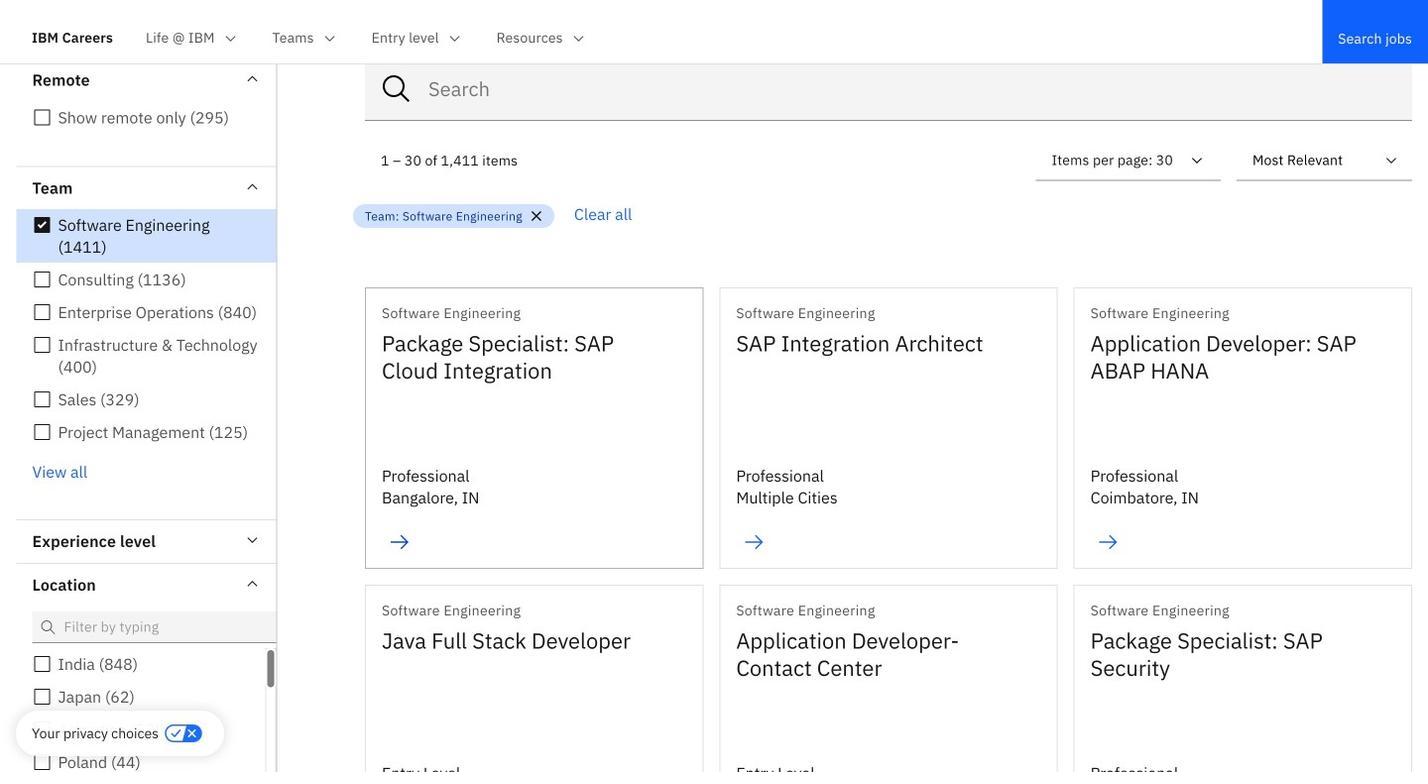 Task type: locate. For each thing, give the bounding box(es) containing it.
your privacy choices element
[[32, 723, 159, 745]]



Task type: vqa. For each thing, say whether or not it's contained in the screenshot.
Your privacy choices Element
yes



